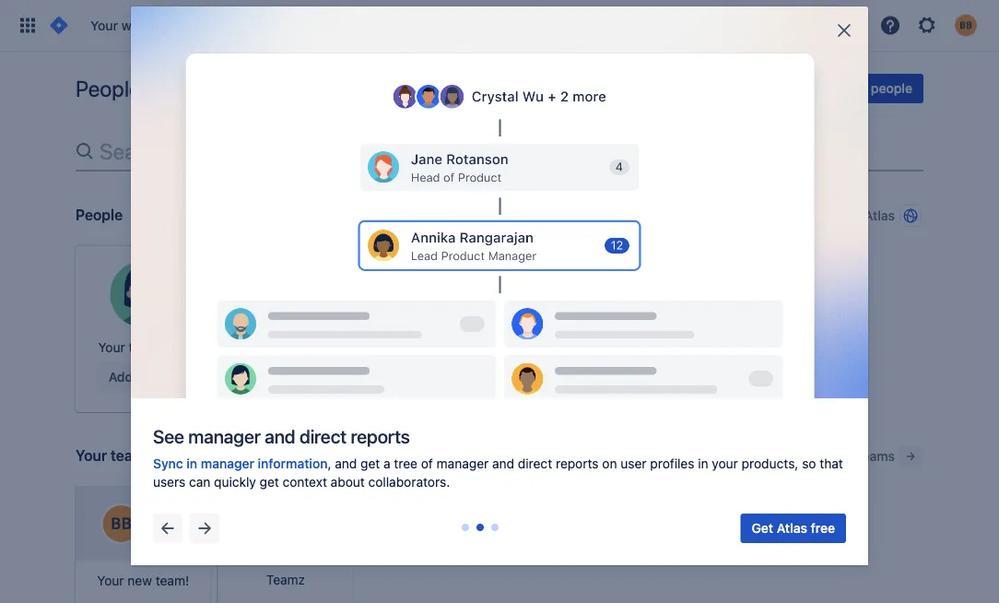Task type: describe. For each thing, give the bounding box(es) containing it.
that
[[820, 456, 844, 471]]

tree
[[394, 456, 418, 471]]

manager up 'sync in manager information'
[[188, 425, 261, 447]]

your
[[712, 456, 739, 471]]

0 horizontal spatial get
[[260, 475, 279, 490]]

products,
[[742, 456, 799, 471]]

get atlas free
[[752, 521, 836, 536]]

can
[[189, 475, 211, 490]]

Search field
[[649, 11, 834, 40]]

see
[[153, 425, 184, 447]]

atlas image
[[904, 208, 919, 223]]

close modal image
[[834, 19, 856, 42]]

bob builder link
[[218, 246, 354, 412]]

about
[[331, 475, 365, 490]]

collaborators.
[[369, 475, 450, 490]]

more search options with atlas
[[708, 208, 896, 223]]

manager up quickly
[[201, 456, 255, 471]]

see manager and direct reports
[[153, 425, 410, 447]]

bob
[[252, 340, 275, 355]]

more
[[708, 208, 739, 223]]

your new team!
[[97, 573, 189, 589]]

jira software image
[[48, 14, 70, 36]]

a
[[384, 456, 391, 471]]

team
[[787, 81, 818, 96]]

create team button
[[732, 74, 829, 103]]

add people button inside people element
[[98, 363, 189, 392]]

create
[[743, 81, 784, 96]]

browse all teams
[[793, 449, 896, 464]]

people for people and teams
[[76, 76, 141, 101]]

user
[[621, 456, 647, 471]]

information
[[258, 456, 328, 471]]

your for your teams
[[76, 447, 107, 464]]

quickly
[[214, 475, 256, 490]]

see manager and direct reports dialog
[[131, 6, 869, 565]]

your for your teammate
[[98, 340, 125, 355]]

atlas inside 'see manager and direct reports' dialog
[[777, 521, 808, 536]]

0 horizontal spatial direct
[[300, 425, 347, 447]]

people for people
[[76, 206, 123, 224]]

so
[[803, 456, 817, 471]]

1 horizontal spatial get
[[361, 456, 380, 471]]

options
[[787, 208, 832, 223]]

primary element
[[11, 0, 649, 51]]

next image
[[194, 517, 216, 540]]

browse all teams button
[[791, 442, 924, 471]]

sync
[[153, 456, 183, 471]]

0 vertical spatial atlas
[[865, 208, 896, 223]]



Task type: vqa. For each thing, say whether or not it's contained in the screenshot.
right in
yes



Task type: locate. For each thing, give the bounding box(es) containing it.
direct
[[300, 425, 347, 447], [518, 456, 553, 471]]

teamz link
[[218, 487, 354, 603]]

get left a
[[361, 456, 380, 471]]

manager inside , and get a tree of manager and direct reports on user profiles in your products, so that users can quickly get context about collaborators.
[[437, 456, 489, 471]]

0 vertical spatial add people button
[[833, 74, 924, 103]]

0 horizontal spatial add people
[[109, 369, 178, 385]]

atlas
[[865, 208, 896, 223], [777, 521, 808, 536]]

1 vertical spatial direct
[[518, 456, 553, 471]]

in up the can
[[187, 456, 198, 471]]

add people inside people element
[[109, 369, 178, 385]]

builder
[[279, 340, 320, 355]]

browse
[[793, 449, 838, 464]]

in inside , and get a tree of manager and direct reports on user profiles in your products, so that users can quickly get context about collaborators.
[[699, 456, 709, 471]]

new
[[128, 573, 152, 589]]

reports left on
[[556, 456, 599, 471]]

your left teammate
[[98, 340, 125, 355]]

bob builder
[[252, 340, 320, 355]]

atlas left "atlas" icon
[[865, 208, 896, 223]]

0 vertical spatial get
[[361, 456, 380, 471]]

add people button
[[833, 74, 924, 103], [98, 363, 189, 392]]

users
[[153, 475, 186, 490]]

your left new
[[97, 573, 124, 589]]

more search options with atlas button
[[706, 201, 924, 231]]

your inside people element
[[98, 340, 125, 355]]

0 vertical spatial add people
[[844, 81, 913, 96]]

your left sync
[[76, 447, 107, 464]]

your teammate
[[98, 340, 188, 355]]

, and get a tree of manager and direct reports on user profiles in your products, so that users can quickly get context about collaborators.
[[153, 456, 844, 490]]

add down your teammate
[[109, 369, 133, 385]]

add
[[844, 81, 868, 96], [109, 369, 133, 385]]

teams for browse all teams
[[858, 449, 896, 464]]

people down teammate
[[136, 369, 178, 385]]

context
[[283, 475, 327, 490]]

add people for add people button in the people element
[[109, 369, 178, 385]]

arrowrighticon image
[[904, 449, 919, 464]]

direct up ,
[[300, 425, 347, 447]]

your teams
[[76, 447, 153, 464]]

direct left on
[[518, 456, 553, 471]]

2 in from the left
[[699, 456, 709, 471]]

people inside people element
[[136, 369, 178, 385]]

1 horizontal spatial add people button
[[833, 74, 924, 103]]

,
[[328, 456, 332, 471]]

with
[[836, 208, 862, 223]]

1 vertical spatial atlas
[[777, 521, 808, 536]]

all
[[841, 449, 855, 464]]

and
[[146, 76, 182, 101], [265, 425, 296, 447], [335, 456, 357, 471], [493, 456, 515, 471]]

add people button down your teammate
[[98, 363, 189, 392]]

get down information
[[260, 475, 279, 490]]

sync in manager information link
[[153, 455, 328, 473]]

0 vertical spatial reports
[[351, 425, 410, 447]]

1 people from the top
[[76, 76, 141, 101]]

people and teams
[[76, 76, 245, 101]]

manager right of
[[437, 456, 489, 471]]

add inside people element
[[109, 369, 133, 385]]

0 vertical spatial add
[[844, 81, 868, 96]]

0 horizontal spatial add people button
[[98, 363, 189, 392]]

2 horizontal spatial teams
[[858, 449, 896, 464]]

1 horizontal spatial add people
[[844, 81, 913, 96]]

add people down your teammate
[[109, 369, 178, 385]]

0 vertical spatial people
[[76, 76, 141, 101]]

get
[[361, 456, 380, 471], [260, 475, 279, 490]]

0 horizontal spatial people
[[136, 369, 178, 385]]

teamz
[[266, 572, 305, 587]]

0 vertical spatial your
[[98, 340, 125, 355]]

your for your new team!
[[97, 573, 124, 589]]

reports
[[351, 425, 410, 447], [556, 456, 599, 471]]

teammate
[[129, 340, 188, 355]]

people
[[76, 76, 141, 101], [76, 206, 123, 224]]

your teams element
[[76, 487, 924, 603]]

reports inside , and get a tree of manager and direct reports on user profiles in your products, so that users can quickly get context about collaborators.
[[556, 456, 599, 471]]

2 people from the top
[[76, 206, 123, 224]]

1 horizontal spatial reports
[[556, 456, 599, 471]]

2 vertical spatial your
[[97, 573, 124, 589]]

teams inside button
[[858, 449, 896, 464]]

1 vertical spatial reports
[[556, 456, 599, 471]]

add people down close modal icon
[[844, 81, 913, 96]]

1 in from the left
[[187, 456, 198, 471]]

1 vertical spatial add people
[[109, 369, 178, 385]]

add people
[[844, 81, 913, 96], [109, 369, 178, 385]]

create team
[[743, 81, 818, 96]]

0 horizontal spatial atlas
[[777, 521, 808, 536]]

1 vertical spatial get
[[260, 475, 279, 490]]

0 vertical spatial direct
[[300, 425, 347, 447]]

0 horizontal spatial reports
[[351, 425, 410, 447]]

people right team
[[872, 81, 913, 96]]

in left your
[[699, 456, 709, 471]]

add right team
[[844, 81, 868, 96]]

1 horizontal spatial teams
[[187, 76, 245, 101]]

1 horizontal spatial direct
[[518, 456, 553, 471]]

teams
[[187, 76, 245, 101], [111, 447, 153, 464], [858, 449, 896, 464]]

sync in manager information
[[153, 456, 328, 471]]

in
[[187, 456, 198, 471], [699, 456, 709, 471]]

banner
[[0, 0, 1000, 52]]

people for topmost add people button
[[872, 81, 913, 96]]

1 horizontal spatial atlas
[[865, 208, 896, 223]]

1 vertical spatial your
[[76, 447, 107, 464]]

add people for topmost add people button
[[844, 81, 913, 96]]

teams for people and teams
[[187, 76, 245, 101]]

1 vertical spatial people
[[76, 206, 123, 224]]

back image
[[157, 517, 179, 540]]

search
[[742, 208, 783, 223]]

manager
[[188, 425, 261, 447], [201, 456, 255, 471], [437, 456, 489, 471]]

0 horizontal spatial teams
[[111, 447, 153, 464]]

people for add people button in the people element
[[136, 369, 178, 385]]

on
[[603, 456, 618, 471]]

1 horizontal spatial people
[[872, 81, 913, 96]]

get
[[752, 521, 774, 536]]

of
[[421, 456, 433, 471]]

1 horizontal spatial in
[[699, 456, 709, 471]]

direct inside , and get a tree of manager and direct reports on user profiles in your products, so that users can quickly get context about collaborators.
[[518, 456, 553, 471]]

profiles
[[651, 456, 695, 471]]

team!
[[156, 573, 189, 589]]

0 horizontal spatial in
[[187, 456, 198, 471]]

your
[[98, 340, 125, 355], [76, 447, 107, 464], [97, 573, 124, 589]]

add people button down close modal icon
[[833, 74, 924, 103]]

get atlas free button
[[741, 514, 847, 543]]

1 vertical spatial people
[[136, 369, 178, 385]]

people
[[872, 81, 913, 96], [136, 369, 178, 385]]

free
[[811, 521, 836, 536]]

1 vertical spatial add people button
[[98, 363, 189, 392]]

jira software image
[[48, 14, 70, 36]]

0 vertical spatial people
[[872, 81, 913, 96]]

0 horizontal spatial add
[[109, 369, 133, 385]]

teamz image
[[218, 487, 354, 561]]

reports up a
[[351, 425, 410, 447]]

1 vertical spatial add
[[109, 369, 133, 385]]

people element
[[76, 246, 924, 412]]

1 horizontal spatial add
[[844, 81, 868, 96]]

atlas right get
[[777, 521, 808, 536]]



